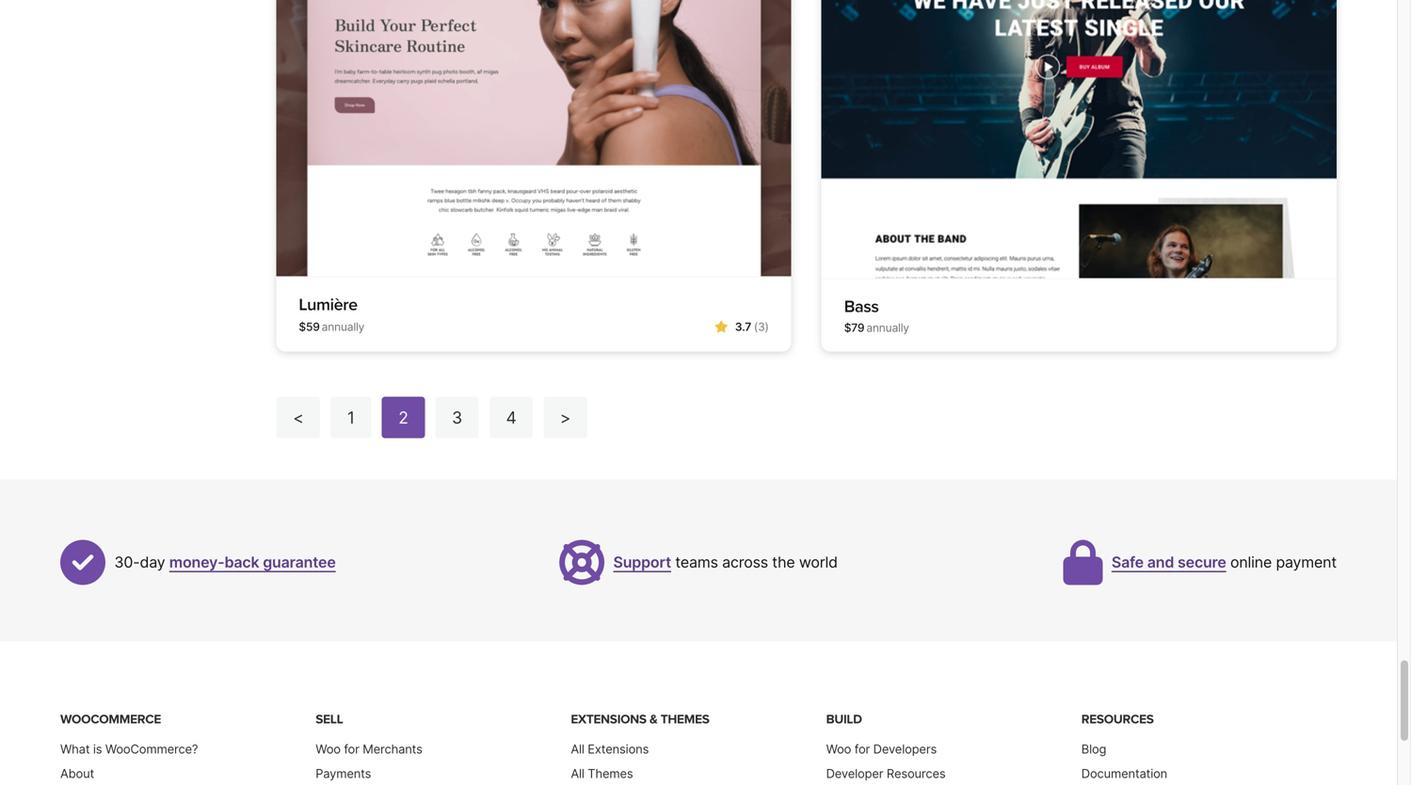 Task type: vqa. For each thing, say whether or not it's contained in the screenshot.
in to the right
no



Task type: describe. For each thing, give the bounding box(es) containing it.
4 link
[[490, 397, 533, 439]]

woo for developers
[[827, 742, 937, 757]]

what is woocommerce? link
[[60, 742, 198, 757]]

0 horizontal spatial themes
[[588, 767, 633, 781]]

documentation link
[[1082, 767, 1168, 781]]

lumière link
[[299, 295, 358, 315]]

developer resources link
[[827, 767, 946, 781]]

and
[[1148, 553, 1175, 572]]

across
[[723, 553, 769, 572]]

woocommerce?
[[105, 742, 198, 757]]

sell
[[316, 712, 343, 727]]

blog link
[[1082, 742, 1107, 757]]

annually inside bass $79 annually
[[867, 321, 910, 335]]

about
[[60, 767, 94, 781]]

30-
[[114, 553, 140, 572]]

2
[[399, 408, 408, 428]]

guarantee
[[263, 553, 336, 572]]

woocommerce
[[60, 712, 161, 727]]

world
[[800, 553, 838, 572]]

bass $79 annually
[[845, 297, 910, 335]]

for for sell
[[344, 742, 360, 757]]

woo for sell
[[316, 742, 341, 757]]

money-
[[169, 553, 225, 572]]

3.7
[[735, 320, 752, 334]]

support link
[[614, 553, 672, 572]]

3.7 ( 3 )
[[735, 320, 769, 334]]

about link
[[60, 767, 94, 781]]

extensions & themes
[[571, 712, 710, 727]]

payments
[[316, 767, 371, 781]]

all for all themes
[[571, 767, 585, 781]]

safe
[[1112, 553, 1144, 572]]

developer
[[827, 767, 884, 781]]

2 link
[[382, 397, 425, 439]]

1
[[347, 408, 355, 428]]

woo for merchants link
[[316, 742, 423, 757]]

woo for developers link
[[827, 742, 937, 757]]

safe and secure online payment
[[1112, 553, 1337, 572]]

1 horizontal spatial themes
[[661, 712, 710, 727]]

developers
[[874, 742, 937, 757]]

all for all extensions
[[571, 742, 585, 757]]

30-day money-back guarantee
[[114, 553, 336, 572]]

teams
[[676, 553, 718, 572]]

safe and secure link
[[1112, 553, 1227, 572]]

> link
[[544, 397, 588, 439]]



Task type: locate. For each thing, give the bounding box(es) containing it.
2 all from the top
[[571, 767, 585, 781]]

all themes
[[571, 767, 633, 781]]

annually down lumière link
[[322, 320, 365, 334]]

all extensions
[[571, 742, 649, 757]]

1 vertical spatial all
[[571, 767, 585, 781]]

all down all extensions
[[571, 767, 585, 781]]

annually right $79
[[867, 321, 910, 335]]

0 horizontal spatial woo
[[316, 742, 341, 757]]

$59
[[299, 320, 320, 334]]

woo up "developer"
[[827, 742, 852, 757]]

1 link
[[331, 397, 371, 439]]

all themes link
[[571, 767, 633, 781]]

blog
[[1082, 742, 1107, 757]]

0 horizontal spatial 3
[[452, 408, 463, 428]]

themes
[[661, 712, 710, 727], [588, 767, 633, 781]]

all extensions link
[[571, 742, 649, 757]]

woo for merchants
[[316, 742, 423, 757]]

3 right 2
[[452, 408, 463, 428]]

documentation
[[1082, 767, 1168, 781]]

merchants
[[363, 742, 423, 757]]

0 horizontal spatial resources
[[887, 767, 946, 781]]

< link
[[276, 397, 320, 439]]

1 vertical spatial resources
[[887, 767, 946, 781]]

payments link
[[316, 767, 371, 781]]

resources up blog link
[[1082, 712, 1154, 727]]

money-back guarantee link
[[169, 553, 336, 572]]

build
[[827, 712, 863, 727]]

1 horizontal spatial annually
[[867, 321, 910, 335]]

0 vertical spatial themes
[[661, 712, 710, 727]]

all up the all themes 'link'
[[571, 742, 585, 757]]

extensions
[[571, 712, 647, 727], [588, 742, 649, 757]]

bass
[[845, 297, 879, 317]]

>
[[560, 408, 571, 428]]

resources down developers
[[887, 767, 946, 781]]

bass link
[[845, 297, 879, 317]]

support teams across the world
[[614, 553, 838, 572]]

for for build
[[855, 742, 870, 757]]

resources
[[1082, 712, 1154, 727], [887, 767, 946, 781]]

0 horizontal spatial annually
[[322, 320, 365, 334]]

day
[[140, 553, 165, 572]]

0 vertical spatial all
[[571, 742, 585, 757]]

(
[[754, 320, 758, 334]]

1 horizontal spatial resources
[[1082, 712, 1154, 727]]

&
[[650, 712, 658, 727]]

payment
[[1277, 553, 1337, 572]]

3 right 3.7
[[758, 320, 765, 334]]

1 horizontal spatial 3
[[758, 320, 765, 334]]

2 for from the left
[[855, 742, 870, 757]]

1 woo from the left
[[316, 742, 341, 757]]

what is woocommerce?
[[60, 742, 198, 757]]

online
[[1231, 553, 1273, 572]]

1 horizontal spatial for
[[855, 742, 870, 757]]

support
[[614, 553, 672, 572]]

themes down all extensions
[[588, 767, 633, 781]]

woo up payments at the bottom
[[316, 742, 341, 757]]

0 vertical spatial resources
[[1082, 712, 1154, 727]]

for up payments link
[[344, 742, 360, 757]]

$59 annually
[[299, 320, 365, 334]]

)
[[765, 320, 769, 334]]

2 woo from the left
[[827, 742, 852, 757]]

developer resources
[[827, 767, 946, 781]]

<
[[293, 408, 304, 428]]

1 vertical spatial themes
[[588, 767, 633, 781]]

1 vertical spatial 3
[[452, 408, 463, 428]]

1 all from the top
[[571, 742, 585, 757]]

for up "developer"
[[855, 742, 870, 757]]

for
[[344, 742, 360, 757], [855, 742, 870, 757]]

extensions up the all themes 'link'
[[588, 742, 649, 757]]

annually
[[322, 320, 365, 334], [867, 321, 910, 335]]

0 vertical spatial extensions
[[571, 712, 647, 727]]

3
[[758, 320, 765, 334], [452, 408, 463, 428]]

what
[[60, 742, 90, 757]]

all
[[571, 742, 585, 757], [571, 767, 585, 781]]

the
[[773, 553, 795, 572]]

is
[[93, 742, 102, 757]]

3 link
[[436, 397, 479, 439]]

4
[[506, 408, 517, 428]]

lumière
[[299, 295, 358, 315]]

extensions up all extensions 'link'
[[571, 712, 647, 727]]

themes right &
[[661, 712, 710, 727]]

0 horizontal spatial for
[[344, 742, 360, 757]]

1 vertical spatial extensions
[[588, 742, 649, 757]]

secure
[[1178, 553, 1227, 572]]

0 vertical spatial 3
[[758, 320, 765, 334]]

back
[[225, 553, 259, 572]]

1 for from the left
[[344, 742, 360, 757]]

1 horizontal spatial woo
[[827, 742, 852, 757]]

woo
[[316, 742, 341, 757], [827, 742, 852, 757]]

woo for build
[[827, 742, 852, 757]]

$79
[[845, 321, 865, 335]]



